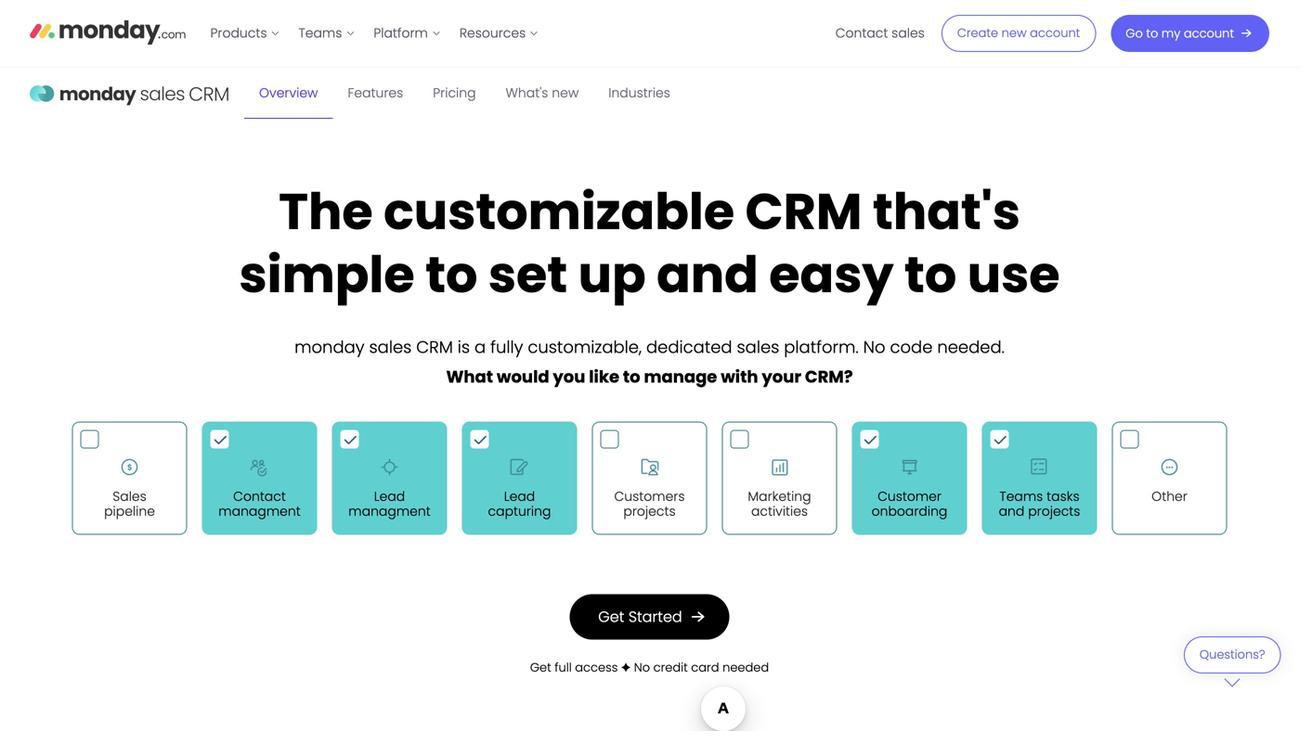 Task type: describe. For each thing, give the bounding box(es) containing it.
crm for that's
[[745, 177, 862, 247]]

teams for teams
[[299, 24, 342, 42]]

crm tag marketing activities image
[[761, 449, 798, 486]]

✦
[[621, 660, 631, 677]]

contact managment
[[219, 488, 301, 521]]

lead managment
[[349, 488, 431, 521]]

list containing products
[[201, 0, 548, 67]]

customer
[[878, 488, 942, 506]]

contact sales button
[[826, 19, 934, 48]]

to inside monday sales crm is a fully customizable, dedicated sales platform. no code needed. what would you like to manage with your crm?
[[623, 365, 641, 389]]

group containing sales pipeline
[[65, 415, 1235, 543]]

crm?
[[805, 365, 853, 389]]

get started button
[[570, 595, 730, 641]]

tasks
[[1047, 488, 1080, 506]]

Other checkbox
[[1112, 422, 1228, 536]]

overview
[[259, 84, 318, 102]]

monday sales crm is a fully customizable, dedicated sales platform. no code needed. what would you like to manage with your crm?
[[295, 336, 1005, 389]]

Marketing activities checkbox
[[722, 422, 837, 536]]

onboarding
[[872, 503, 948, 521]]

your
[[762, 365, 802, 389]]

platform link
[[364, 19, 450, 48]]

and inside teams tasks and projects
[[999, 503, 1025, 521]]

credit
[[654, 660, 688, 677]]

create
[[958, 25, 999, 41]]

up
[[578, 240, 646, 310]]

customizable
[[384, 177, 735, 247]]

resources link
[[450, 19, 548, 48]]

teams link
[[289, 19, 364, 48]]

what's new
[[506, 84, 579, 102]]

to inside button
[[1147, 25, 1159, 42]]

full
[[555, 660, 572, 677]]

marketing
[[748, 488, 812, 506]]

create new account
[[958, 25, 1081, 41]]

crm tag customer projects image
[[631, 449, 668, 486]]

features
[[348, 84, 403, 102]]

platform
[[374, 24, 428, 42]]

products link
[[201, 19, 289, 48]]

get full access ✦ no credit card needed
[[530, 660, 769, 677]]

products
[[210, 24, 267, 42]]

crm for is
[[416, 336, 453, 359]]

customer onboarding
[[872, 488, 948, 521]]

new for create
[[1002, 25, 1027, 41]]

Sales pipeline checkbox
[[72, 422, 187, 536]]

contact for contact sales
[[836, 24, 888, 42]]

Lead managment checkbox
[[332, 422, 447, 536]]

you
[[553, 365, 586, 389]]

is
[[458, 336, 470, 359]]

pipeline
[[104, 503, 155, 521]]

to up code
[[905, 240, 957, 310]]

simple
[[239, 240, 415, 310]]

customers projects
[[614, 488, 685, 521]]

crm tag team tasks n projects image
[[1021, 449, 1058, 486]]

projects inside customers projects
[[624, 503, 676, 521]]

get for get started
[[598, 607, 625, 628]]

go
[[1126, 25, 1143, 42]]

sales for contact
[[892, 24, 925, 42]]

fully
[[491, 336, 523, 359]]

managment for lead
[[349, 503, 431, 521]]

contact sales
[[836, 24, 925, 42]]

teams tasks and projects
[[999, 488, 1081, 521]]

lead capturing
[[488, 488, 551, 521]]

what's
[[506, 84, 548, 102]]



Task type: vqa. For each thing, say whether or not it's contained in the screenshot.
for to the bottom
no



Task type: locate. For each thing, give the bounding box(es) containing it.
managment for contact
[[219, 503, 301, 521]]

get
[[598, 607, 625, 628], [530, 660, 552, 677]]

0 horizontal spatial get
[[530, 660, 552, 677]]

manage
[[644, 365, 717, 389]]

1 vertical spatial no
[[634, 660, 650, 677]]

industries link
[[594, 68, 685, 119]]

0 vertical spatial teams
[[299, 24, 342, 42]]

1 projects from the left
[[624, 503, 676, 521]]

lead for managment
[[374, 488, 405, 506]]

customers
[[614, 488, 685, 506]]

0 vertical spatial crm
[[745, 177, 862, 247]]

lead inside lead managment
[[374, 488, 405, 506]]

account right the my
[[1184, 25, 1235, 42]]

pricing link
[[418, 68, 491, 119]]

monday
[[295, 336, 365, 359]]

contact inside button
[[836, 24, 888, 42]]

resources
[[460, 24, 526, 42]]

other
[[1152, 488, 1188, 506]]

crm tag sales pipeline image
[[111, 449, 148, 486]]

use
[[968, 240, 1060, 310]]

1 vertical spatial and
[[999, 503, 1025, 521]]

main element
[[201, 0, 1270, 67]]

1 horizontal spatial sales
[[737, 336, 780, 359]]

teams inside list
[[299, 24, 342, 42]]

to
[[1147, 25, 1159, 42], [425, 240, 478, 310], [905, 240, 957, 310], [623, 365, 641, 389]]

1 horizontal spatial managment
[[349, 503, 431, 521]]

managment down crm tag lead management 'icon'
[[349, 503, 431, 521]]

Lead capturing checkbox
[[462, 422, 577, 536]]

new for what's
[[552, 84, 579, 102]]

go to my account
[[1126, 25, 1235, 42]]

projects down crm tag team tasks n projects image
[[1028, 503, 1081, 521]]

crm inside monday sales crm is a fully customizable, dedicated sales platform. no code needed. what would you like to manage with your crm?
[[416, 336, 453, 359]]

sales
[[892, 24, 925, 42], [369, 336, 412, 359], [737, 336, 780, 359]]

teams for teams tasks and projects
[[1000, 488, 1043, 506]]

get for get full access ✦ no credit card needed
[[530, 660, 552, 677]]

crm inside the customizable crm that's simple to set up and easy to use
[[745, 177, 862, 247]]

needed.
[[938, 336, 1005, 359]]

monday.com crm and sales image
[[30, 68, 229, 120]]

account inside button
[[1184, 25, 1235, 42]]

what
[[446, 365, 493, 389]]

code
[[890, 336, 933, 359]]

access
[[575, 660, 618, 677]]

crm tag lead management image
[[371, 449, 408, 486]]

teams down crm tag team tasks n projects image
[[1000, 488, 1043, 506]]

managment down crm tag contact management icon
[[219, 503, 301, 521]]

1 horizontal spatial and
[[999, 503, 1025, 521]]

2 projects from the left
[[1028, 503, 1081, 521]]

new
[[1002, 25, 1027, 41], [552, 84, 579, 102]]

a
[[475, 336, 486, 359]]

what's new link
[[491, 68, 594, 119]]

account inside "button"
[[1030, 25, 1081, 41]]

Teams tasks and projects checkbox
[[982, 422, 1098, 536]]

get left 'started'
[[598, 607, 625, 628]]

and inside the customizable crm that's simple to set up and easy to use
[[657, 240, 759, 310]]

1 vertical spatial teams
[[1000, 488, 1043, 506]]

set
[[488, 240, 568, 310]]

1 horizontal spatial crm
[[745, 177, 862, 247]]

no inside monday sales crm is a fully customizable, dedicated sales platform. no code needed. what would you like to manage with your crm?
[[864, 336, 886, 359]]

pricing
[[433, 84, 476, 102]]

activities
[[751, 503, 808, 521]]

to up is
[[425, 240, 478, 310]]

to right go
[[1147, 25, 1159, 42]]

0 horizontal spatial lead
[[374, 488, 405, 506]]

to right like
[[623, 365, 641, 389]]

projects down crm tag customer projects image
[[624, 503, 676, 521]]

1 vertical spatial crm
[[416, 336, 453, 359]]

capturing
[[488, 503, 551, 521]]

lead for capturing
[[504, 488, 535, 506]]

card
[[691, 660, 719, 677]]

that's
[[873, 177, 1021, 247]]

dedicated
[[647, 336, 733, 359]]

1 horizontal spatial contact
[[836, 24, 888, 42]]

0 horizontal spatial and
[[657, 240, 759, 310]]

Customers projects checkbox
[[592, 422, 707, 536]]

get left full
[[530, 660, 552, 677]]

sales pipeline
[[104, 488, 155, 521]]

get started
[[598, 607, 682, 628]]

questions?
[[1200, 647, 1266, 664]]

would
[[497, 365, 550, 389]]

2 horizontal spatial sales
[[892, 24, 925, 42]]

customizable,
[[528, 336, 642, 359]]

1 horizontal spatial teams
[[1000, 488, 1043, 506]]

and
[[657, 240, 759, 310], [999, 503, 1025, 521]]

easy
[[769, 240, 894, 310]]

contact for contact managment
[[233, 488, 286, 506]]

0 vertical spatial new
[[1002, 25, 1027, 41]]

2 lead from the left
[[504, 488, 535, 506]]

my
[[1162, 25, 1181, 42]]

0 horizontal spatial projects
[[624, 503, 676, 521]]

marketing activities
[[748, 488, 812, 521]]

lead down 'crm tag lead capturing' image at the left of page
[[504, 488, 535, 506]]

the customizable crm that's simple to set up and easy to use
[[239, 177, 1060, 310]]

create new account button
[[942, 15, 1096, 52]]

no left code
[[864, 336, 886, 359]]

managment
[[219, 503, 301, 521], [349, 503, 431, 521]]

new right what's
[[552, 84, 579, 102]]

platform.
[[784, 336, 859, 359]]

1 horizontal spatial lead
[[504, 488, 535, 506]]

1 vertical spatial get
[[530, 660, 552, 677]]

1 lead from the left
[[374, 488, 405, 506]]

contact
[[836, 24, 888, 42], [233, 488, 286, 506]]

0 horizontal spatial new
[[552, 84, 579, 102]]

1 vertical spatial new
[[552, 84, 579, 102]]

the
[[279, 177, 373, 247]]

list
[[201, 0, 548, 67]]

1 managment from the left
[[219, 503, 301, 521]]

go to my account button
[[1111, 15, 1270, 52]]

teams up overview
[[299, 24, 342, 42]]

features link
[[333, 68, 418, 119]]

no right the ✦
[[634, 660, 650, 677]]

with
[[721, 365, 758, 389]]

started
[[629, 607, 682, 628]]

sales left create
[[892, 24, 925, 42]]

group
[[65, 415, 1235, 543]]

and up dedicated
[[657, 240, 759, 310]]

0 horizontal spatial managment
[[219, 503, 301, 521]]

industries
[[609, 84, 671, 102]]

account right create
[[1030, 25, 1081, 41]]

teams
[[299, 24, 342, 42], [1000, 488, 1043, 506]]

and down crm tag team tasks n projects image
[[999, 503, 1025, 521]]

crm tag lead capturing image
[[501, 449, 538, 486]]

lead down crm tag lead management 'icon'
[[374, 488, 405, 506]]

sales right monday
[[369, 336, 412, 359]]

new inside "button"
[[1002, 25, 1027, 41]]

0 vertical spatial and
[[657, 240, 759, 310]]

questions? button
[[1184, 637, 1281, 688]]

lead inside lead capturing
[[504, 488, 535, 506]]

0 horizontal spatial teams
[[299, 24, 342, 42]]

teams inside teams tasks and projects
[[1000, 488, 1043, 506]]

sales for monday
[[369, 336, 412, 359]]

managment inside option
[[349, 503, 431, 521]]

1 horizontal spatial account
[[1184, 25, 1235, 42]]

get inside get started button
[[598, 607, 625, 628]]

needed
[[723, 660, 769, 677]]

lead
[[374, 488, 405, 506], [504, 488, 535, 506]]

2 managment from the left
[[349, 503, 431, 521]]

Contact managment checkbox
[[202, 422, 317, 536]]

no
[[864, 336, 886, 359], [634, 660, 650, 677]]

new right create
[[1002, 25, 1027, 41]]

0 vertical spatial get
[[598, 607, 625, 628]]

0 horizontal spatial account
[[1030, 25, 1081, 41]]

new inside 'link'
[[552, 84, 579, 102]]

sales
[[113, 488, 147, 506]]

1 horizontal spatial new
[[1002, 25, 1027, 41]]

1 horizontal spatial no
[[864, 336, 886, 359]]

crm tag customer onboarding image
[[891, 449, 928, 486]]

projects inside teams tasks and projects
[[1028, 503, 1081, 521]]

1 horizontal spatial projects
[[1028, 503, 1081, 521]]

managment inside option
[[219, 503, 301, 521]]

projects
[[624, 503, 676, 521], [1028, 503, 1081, 521]]

overview link
[[244, 68, 333, 119]]

0 horizontal spatial crm
[[416, 336, 453, 359]]

0 horizontal spatial no
[[634, 660, 650, 677]]

0 vertical spatial no
[[864, 336, 886, 359]]

0 vertical spatial contact
[[836, 24, 888, 42]]

monday.com logo image
[[30, 12, 186, 51]]

sales inside button
[[892, 24, 925, 42]]

crm tag other image
[[1151, 449, 1189, 486]]

crm
[[745, 177, 862, 247], [416, 336, 453, 359]]

0 horizontal spatial contact
[[233, 488, 286, 506]]

1 horizontal spatial get
[[598, 607, 625, 628]]

Customer onboarding checkbox
[[852, 422, 967, 536]]

0 horizontal spatial sales
[[369, 336, 412, 359]]

1 vertical spatial contact
[[233, 488, 286, 506]]

contact inside contact managment
[[233, 488, 286, 506]]

account
[[1030, 25, 1081, 41], [1184, 25, 1235, 42]]

crm tag contact management image
[[241, 449, 278, 486]]

sales up 'with'
[[737, 336, 780, 359]]

like
[[589, 365, 620, 389]]



